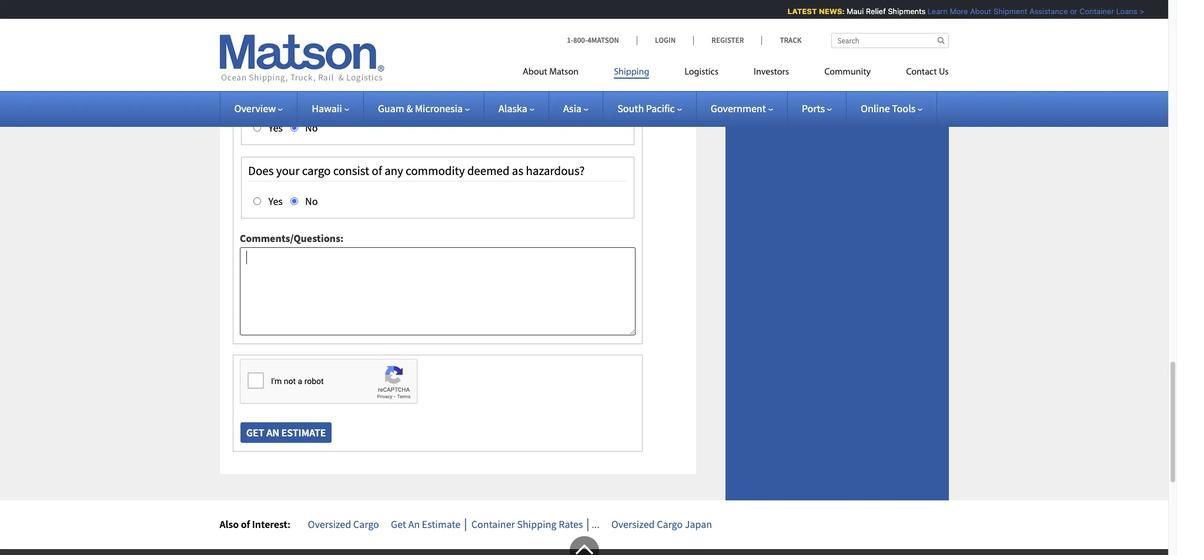 Task type: locate. For each thing, give the bounding box(es) containing it.
1 to from the left
[[333, 90, 344, 105]]

None search field
[[831, 33, 949, 48]]

no up comments/questions:
[[303, 195, 318, 208]]

0 horizontal spatial shipping
[[517, 518, 557, 532]]

1 vertical spatial no
[[303, 121, 318, 135]]

no
[[303, 47, 318, 61], [303, 121, 318, 135], [303, 195, 318, 208]]

latest news: maui relief shipments learn more about shipment assistance or container loans >
[[784, 6, 1140, 16]]

cargo left japan at the right of page
[[657, 518, 683, 532]]

yes
[[266, 47, 283, 61], [266, 121, 283, 135], [266, 195, 283, 208]]

of
[[372, 163, 382, 179], [241, 518, 250, 532]]

about left matson
[[523, 68, 548, 77]]

us
[[939, 68, 949, 77]]

overview
[[234, 102, 276, 115]]

community
[[825, 68, 871, 77]]

2 yes from the top
[[266, 121, 283, 135]]

container right the │
[[472, 518, 515, 532]]

you
[[270, 90, 289, 105]]

top menu navigation
[[523, 62, 949, 86]]

yes for your
[[266, 195, 283, 208]]

oversized for oversized cargo japan
[[612, 518, 655, 532]]

0 horizontal spatial oversized
[[308, 518, 351, 532]]

login
[[655, 35, 676, 45]]

an
[[408, 518, 420, 532]]

to left have
[[333, 90, 344, 105]]

shipping left rates
[[517, 518, 557, 532]]

a
[[478, 90, 484, 105]]

1 horizontal spatial to
[[465, 90, 476, 105]]

no for arrange
[[303, 121, 318, 135]]

community link
[[807, 62, 889, 86]]

1 horizontal spatial oversized
[[612, 518, 655, 532]]

1 vertical spatial about
[[523, 68, 548, 77]]

login link
[[637, 35, 694, 45]]

1 horizontal spatial of
[[372, 163, 382, 179]]

2 oversized from the left
[[612, 518, 655, 532]]

contact
[[907, 68, 937, 77]]

cargo
[[395, 90, 424, 105], [302, 163, 331, 179]]

get an estimate │ container shipping rates │... link
[[391, 518, 600, 532]]

about
[[966, 6, 987, 16], [523, 68, 548, 77]]

south pacific link
[[618, 102, 682, 115]]

matson
[[550, 68, 579, 77]]

None button
[[240, 422, 333, 444]]

does your cargo  consist of any commodity deemed as hazardous?
[[248, 163, 585, 179]]

tools
[[892, 102, 916, 115]]

0 horizontal spatial of
[[241, 518, 250, 532]]

None radio
[[290, 50, 298, 58], [254, 198, 261, 205], [290, 50, 298, 58], [254, 198, 261, 205]]

consist
[[333, 163, 369, 179]]

of left any
[[372, 163, 382, 179]]

cargo left get
[[353, 518, 379, 532]]

1 yes from the top
[[266, 47, 283, 61]]

0 horizontal spatial about
[[523, 68, 548, 77]]

1 vertical spatial shipping
[[517, 518, 557, 532]]

1 cargo from the left
[[353, 518, 379, 532]]

alaska link
[[499, 102, 535, 115]]

is
[[248, 16, 257, 32]]

section
[[711, 0, 964, 501]]

0 horizontal spatial cargo
[[353, 518, 379, 532]]

self-
[[269, 16, 291, 32]]

0 horizontal spatial to
[[333, 90, 344, 105]]

footer
[[0, 537, 1169, 556]]

yes down "your"
[[266, 195, 283, 208]]

1 horizontal spatial shipping
[[614, 68, 650, 77]]

shipping up south
[[614, 68, 650, 77]]

no down propelled?
[[303, 47, 318, 61]]

contact us link
[[889, 62, 949, 86]]

about right more
[[966, 6, 987, 16]]

to
[[333, 90, 344, 105], [465, 90, 476, 105]]

yes down self-
[[266, 47, 283, 61]]

1 horizontal spatial container
[[1076, 6, 1110, 16]]

1 horizontal spatial cargo
[[657, 518, 683, 532]]

shipping link
[[597, 62, 667, 86]]

loans
[[1112, 6, 1133, 16]]

guam
[[378, 102, 404, 115]]

3 no from the top
[[303, 195, 318, 208]]

have
[[347, 90, 371, 105]]

2 vertical spatial no
[[303, 195, 318, 208]]

0 horizontal spatial cargo
[[302, 163, 331, 179]]

container right or
[[1076, 6, 1110, 16]]

1 horizontal spatial about
[[966, 6, 987, 16]]

shipping inside top menu navigation
[[614, 68, 650, 77]]

1 vertical spatial cargo
[[302, 163, 331, 179]]

1 oversized from the left
[[308, 518, 351, 532]]

more
[[946, 6, 964, 16]]

this
[[374, 90, 393, 105]]

0 vertical spatial cargo
[[395, 90, 424, 105]]

&
[[407, 102, 413, 115]]

oversized right interest:
[[308, 518, 351, 532]]

micronesia
[[415, 102, 463, 115]]

yes down overview link
[[266, 121, 283, 135]]

2 cargo from the left
[[657, 518, 683, 532]]

register link
[[694, 35, 762, 45]]

oversized right │...
[[612, 518, 655, 532]]

oversized
[[308, 518, 351, 532], [612, 518, 655, 532]]

0 vertical spatial shipping
[[614, 68, 650, 77]]

ports
[[802, 102, 825, 115]]

no down hawaii on the top of page
[[303, 121, 318, 135]]

1 vertical spatial container
[[472, 518, 515, 532]]

shipping
[[614, 68, 650, 77], [517, 518, 557, 532]]

relief
[[862, 6, 882, 16]]

online tools
[[861, 102, 916, 115]]

0 vertical spatial yes
[[266, 47, 283, 61]]

any
[[385, 163, 403, 179]]

learn more about shipment assistance or container loans > link
[[924, 6, 1140, 16]]

1 vertical spatial yes
[[266, 121, 283, 135]]

3 yes from the top
[[266, 195, 283, 208]]

0 vertical spatial no
[[303, 47, 318, 61]]

no for cargo
[[303, 195, 318, 208]]

to left the a
[[465, 90, 476, 105]]

get an estimate │ container shipping rates │...
[[391, 518, 600, 532]]

2 vertical spatial yes
[[266, 195, 283, 208]]

2 no from the top
[[303, 121, 318, 135]]

logistics
[[685, 68, 719, 77]]

Comments/Questions: text field
[[240, 248, 636, 336]]

1 no from the top
[[303, 47, 318, 61]]

investors
[[754, 68, 789, 77]]

ports link
[[802, 102, 832, 115]]

1 vertical spatial of
[[241, 518, 250, 532]]

0 vertical spatial container
[[1076, 6, 1110, 16]]

of right also
[[241, 518, 250, 532]]

None radio
[[254, 50, 261, 58], [254, 124, 261, 132], [290, 124, 298, 132], [290, 198, 298, 205], [254, 50, 261, 58], [254, 124, 261, 132], [290, 124, 298, 132], [290, 198, 298, 205]]



Task type: vqa. For each thing, say whether or not it's contained in the screenshot.
top Container
yes



Task type: describe. For each thing, give the bounding box(es) containing it.
4matson
[[588, 35, 619, 45]]

backtop image
[[570, 537, 599, 556]]

loaded
[[427, 90, 462, 105]]

0 horizontal spatial container
[[472, 518, 515, 532]]

2 to from the left
[[465, 90, 476, 105]]

1 horizontal spatial cargo
[[395, 90, 424, 105]]

about inside top menu navigation
[[523, 68, 548, 77]]

oversized cargo japan
[[612, 518, 712, 532]]

south
[[618, 102, 644, 115]]

news:
[[815, 6, 841, 16]]

oversized cargo
[[308, 518, 379, 532]]

blue matson logo with ocean, shipping, truck, rail and logistics written beneath it. image
[[220, 35, 384, 83]]

pacific
[[646, 102, 675, 115]]

deemed
[[467, 163, 510, 179]]

contact us
[[907, 68, 949, 77]]

investors link
[[736, 62, 807, 86]]

commodity
[[406, 163, 465, 179]]

search image
[[938, 36, 945, 44]]

or
[[1066, 6, 1073, 16]]

oversized cargo link
[[308, 518, 379, 532]]

shipments
[[884, 6, 922, 16]]

will
[[248, 90, 267, 105]]

comments/questions:
[[240, 232, 344, 245]]

│...
[[585, 518, 600, 532]]

1-800-4matson
[[567, 35, 619, 45]]

>
[[1136, 6, 1140, 16]]

oversized for oversized cargo
[[308, 518, 351, 532]]

about matson
[[523, 68, 579, 77]]

does
[[248, 163, 274, 179]]

no for self-
[[303, 47, 318, 61]]

get
[[391, 518, 406, 532]]

your
[[276, 163, 300, 179]]

alaska
[[499, 102, 528, 115]]

japan
[[685, 518, 712, 532]]

1-800-4matson link
[[567, 35, 637, 45]]

hawaii
[[312, 102, 342, 115]]

logistics link
[[667, 62, 736, 86]]

track
[[780, 35, 802, 45]]

assistance
[[1025, 6, 1064, 16]]

guam & micronesia
[[378, 102, 463, 115]]

government link
[[711, 102, 773, 115]]

asia link
[[563, 102, 589, 115]]

hawaii link
[[312, 102, 349, 115]]

1-
[[567, 35, 574, 45]]

register
[[712, 35, 744, 45]]

learn
[[924, 6, 944, 16]]

online tools link
[[861, 102, 923, 115]]

cargo for oversized cargo
[[353, 518, 379, 532]]

maui
[[843, 6, 860, 16]]

about matson link
[[523, 62, 597, 86]]

is it self-propelled?
[[248, 16, 346, 32]]

shipment
[[990, 6, 1023, 16]]

government
[[711, 102, 766, 115]]

yes for it
[[266, 47, 283, 61]]

0 vertical spatial about
[[966, 6, 987, 16]]

asia
[[563, 102, 582, 115]]

as
[[512, 163, 524, 179]]

it
[[259, 16, 266, 32]]

south pacific
[[618, 102, 675, 115]]

hazardous?
[[526, 163, 585, 179]]

estimate
[[422, 518, 461, 532]]

track link
[[762, 35, 802, 45]]

oversized cargo japan link
[[612, 518, 712, 532]]

will you arrange to  have this cargo loaded to a flatrack?
[[248, 90, 531, 105]]

yes for you
[[266, 121, 283, 135]]

flatrack?
[[487, 90, 531, 105]]

overview link
[[234, 102, 283, 115]]

Search search field
[[831, 33, 949, 48]]

also
[[220, 518, 239, 532]]

arrange
[[291, 90, 331, 105]]

800-
[[574, 35, 588, 45]]

propelled?
[[291, 16, 346, 32]]

also of interest:
[[220, 518, 291, 532]]

cargo for oversized cargo japan
[[657, 518, 683, 532]]

latest
[[784, 6, 813, 16]]

0 vertical spatial of
[[372, 163, 382, 179]]

guam & micronesia link
[[378, 102, 470, 115]]

│
[[463, 518, 469, 532]]

interest:
[[252, 518, 291, 532]]

rates
[[559, 518, 583, 532]]



